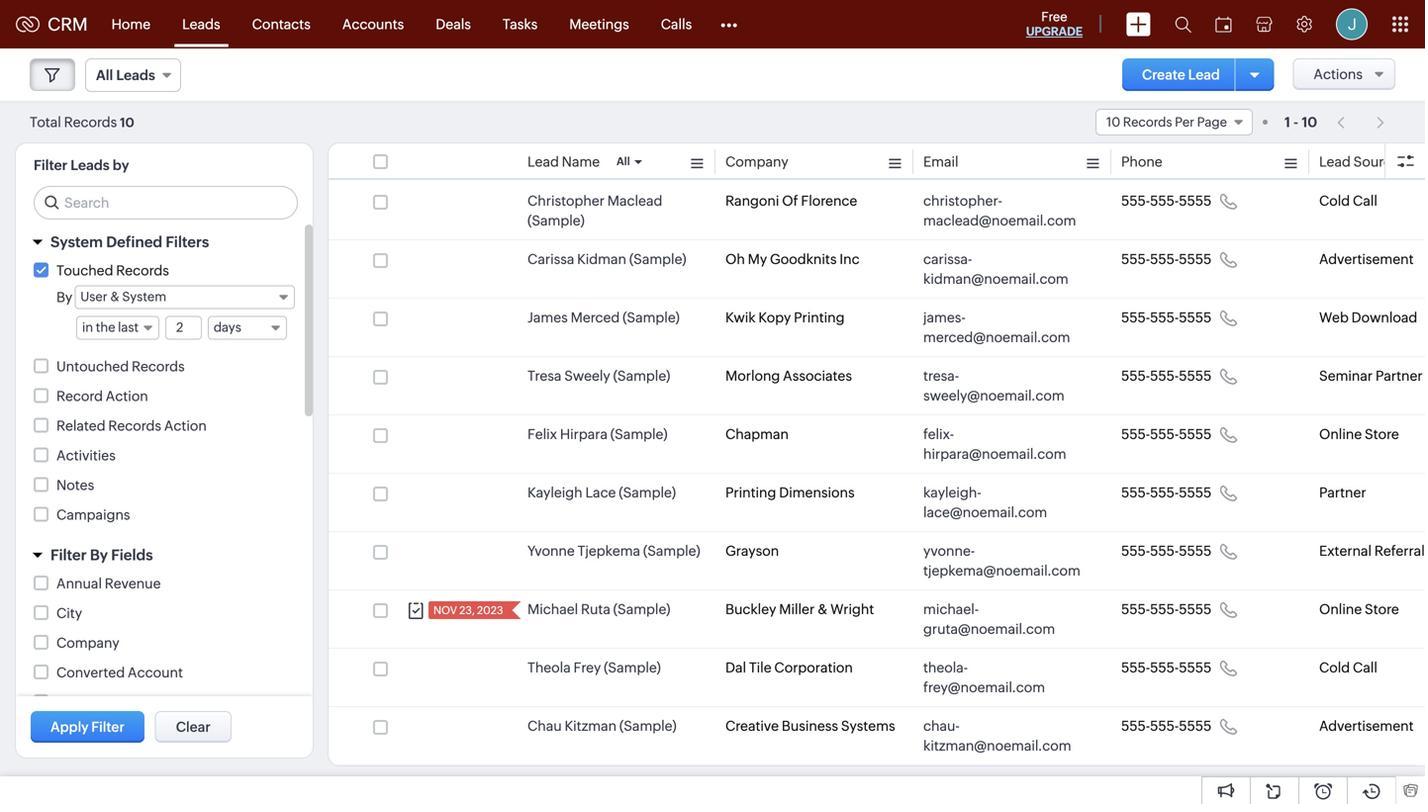 Task type: describe. For each thing, give the bounding box(es) containing it.
0 horizontal spatial action
[[106, 389, 148, 404]]

ruta
[[581, 602, 611, 618]]

days
[[214, 320, 241, 335]]

tresa
[[528, 368, 562, 384]]

christopher-
[[924, 193, 1003, 209]]

all for all
[[617, 155, 630, 168]]

All Leads field
[[85, 58, 181, 92]]

Other Modules field
[[708, 8, 751, 40]]

carissa- kidman@noemail.com
[[924, 251, 1069, 287]]

555-555-5555 for theola- frey@noemail.com
[[1122, 660, 1212, 676]]

account
[[128, 665, 183, 681]]

crm link
[[16, 14, 88, 34]]

buckley miller & wright
[[726, 602, 874, 618]]

annual
[[56, 576, 102, 592]]

1 horizontal spatial partner
[[1376, 368, 1423, 384]]

tresa-
[[924, 368, 959, 384]]

free upgrade
[[1026, 9, 1083, 38]]

business
[[782, 719, 839, 735]]

grayson
[[726, 544, 779, 559]]

system inside field
[[122, 290, 166, 304]]

5555 for felix- hirpara@noemail.com
[[1179, 427, 1212, 443]]

create menu image
[[1127, 12, 1151, 36]]

florence
[[801, 193, 858, 209]]

systems
[[841, 719, 896, 735]]

michael- gruta@noemail.com link
[[924, 600, 1082, 640]]

online for felix- hirpara@noemail.com
[[1320, 427, 1362, 443]]

5555 for christopher- maclead@noemail.com
[[1179, 193, 1212, 209]]

1 horizontal spatial company
[[726, 154, 789, 170]]

store for felix- hirpara@noemail.com
[[1365, 427, 1400, 443]]

(sample) for chau kitzman (sample)
[[620, 719, 677, 735]]

free
[[1042, 9, 1068, 24]]

email
[[924, 154, 959, 170]]

untouched records
[[56, 359, 185, 375]]

page
[[1198, 115, 1228, 130]]

wright
[[831, 602, 874, 618]]

tresa sweely (sample) link
[[528, 366, 671, 386]]

leads for filter leads by
[[70, 157, 110, 173]]

user
[[80, 290, 107, 304]]

& inside "row group"
[[818, 602, 828, 618]]

store for michael- gruta@noemail.com
[[1365, 602, 1400, 618]]

tile
[[749, 660, 772, 676]]

cold for christopher- maclead@noemail.com
[[1320, 193, 1351, 209]]

hirpara
[[560, 427, 608, 443]]

carissa kidman (sample) link
[[528, 249, 687, 269]]

5555 for tresa- sweely@noemail.com
[[1179, 368, 1212, 384]]

hirpara@noemail.com
[[924, 446, 1067, 462]]

gruta@noemail.com
[[924, 622, 1056, 638]]

days field
[[208, 316, 287, 340]]

external
[[1320, 544, 1372, 559]]

carissa-
[[924, 251, 972, 267]]

tresa- sweely@noemail.com
[[924, 368, 1065, 404]]

tasks link
[[487, 0, 554, 48]]

rangoni of florence
[[726, 193, 858, 209]]

accounts link
[[327, 0, 420, 48]]

apply filter
[[50, 720, 125, 736]]

apply filter button
[[31, 712, 144, 743]]

yvonne tjepkema (sample)
[[528, 544, 701, 559]]

lead name
[[528, 154, 600, 170]]

chau kitzman (sample)
[[528, 719, 677, 735]]

advertisement for carissa- kidman@noemail.com
[[1320, 251, 1414, 267]]

online store for felix- hirpara@noemail.com
[[1320, 427, 1400, 443]]

last
[[118, 320, 139, 335]]

10 Records Per Page field
[[1096, 109, 1253, 136]]

michael ruta (sample) link
[[528, 600, 671, 620]]

555-555-5555 for carissa- kidman@noemail.com
[[1122, 251, 1212, 267]]

yvonne- tjepkema@noemail.com link
[[924, 542, 1082, 581]]

5555 for theola- frey@noemail.com
[[1179, 660, 1212, 676]]

download
[[1352, 310, 1418, 326]]

activities
[[56, 448, 116, 464]]

felix hirpara (sample) link
[[528, 425, 668, 445]]

actions
[[1314, 66, 1363, 82]]

miller
[[779, 602, 815, 618]]

carissa- kidman@noemail.com link
[[924, 249, 1082, 289]]

10 for total records 10
[[120, 115, 134, 130]]

555-555-5555 for michael- gruta@noemail.com
[[1122, 602, 1212, 618]]

online store for michael- gruta@noemail.com
[[1320, 602, 1400, 618]]

logo image
[[16, 16, 40, 32]]

leads for all leads
[[116, 67, 155, 83]]

goodknits
[[770, 251, 837, 267]]

deals link
[[420, 0, 487, 48]]

michael ruta (sample)
[[528, 602, 671, 618]]

kayleigh- lace@noemail.com link
[[924, 483, 1082, 523]]

2 horizontal spatial leads
[[182, 16, 220, 32]]

system defined filters
[[50, 234, 209, 251]]

2023
[[477, 605, 503, 617]]

calls link
[[645, 0, 708, 48]]

related
[[56, 418, 106, 434]]

lead for lead name
[[528, 154, 559, 170]]

referral
[[1375, 544, 1425, 559]]

create
[[1142, 67, 1186, 83]]

yvonne
[[528, 544, 575, 559]]

Search text field
[[35, 187, 297, 219]]

(sample) for tresa sweely (sample)
[[613, 368, 671, 384]]

james
[[528, 310, 568, 326]]

sweely
[[565, 368, 611, 384]]

555-555-5555 for chau- kitzman@noemail.com
[[1122, 719, 1212, 735]]

system inside dropdown button
[[50, 234, 103, 251]]

calendar image
[[1216, 16, 1233, 32]]

touched records
[[56, 263, 169, 279]]

meetings link
[[554, 0, 645, 48]]

call for christopher- maclead@noemail.com
[[1353, 193, 1378, 209]]

my
[[748, 251, 767, 267]]

contacts link
[[236, 0, 327, 48]]

theola frey (sample)
[[528, 660, 661, 676]]

seminar partner
[[1320, 368, 1423, 384]]

kopy
[[759, 310, 791, 326]]

555-555-5555 for kayleigh- lace@noemail.com
[[1122, 485, 1212, 501]]

home link
[[96, 0, 166, 48]]

defined
[[106, 234, 162, 251]]

filter by fields
[[50, 547, 153, 564]]

kwik
[[726, 310, 756, 326]]

records for total
[[64, 114, 117, 130]]

crm
[[48, 14, 88, 34]]

lead for lead source
[[1320, 154, 1351, 170]]

converted for converted contact
[[56, 695, 125, 711]]

all leads
[[96, 67, 155, 83]]

system defined filters button
[[16, 225, 313, 260]]

yvonne- tjepkema@noemail.com
[[924, 544, 1081, 579]]

clear
[[176, 720, 211, 736]]

10 for 1 - 10
[[1302, 114, 1318, 130]]

555-555-5555 for james- merced@noemail.com
[[1122, 310, 1212, 326]]

theola frey (sample) link
[[528, 658, 661, 678]]

10 records per page
[[1107, 115, 1228, 130]]

filters
[[166, 234, 209, 251]]



Task type: locate. For each thing, give the bounding box(es) containing it.
buckley
[[726, 602, 777, 618]]

1 cold from the top
[[1320, 193, 1351, 209]]

online
[[1320, 427, 1362, 443], [1320, 602, 1362, 618]]

(sample) right sweely
[[613, 368, 671, 384]]

row group containing christopher maclead (sample)
[[329, 182, 1426, 766]]

555-555-5555 for christopher- maclead@noemail.com
[[1122, 193, 1212, 209]]

0 vertical spatial converted
[[56, 665, 125, 681]]

1 vertical spatial leads
[[116, 67, 155, 83]]

cold for theola- frey@noemail.com
[[1320, 660, 1351, 676]]

store down seminar partner
[[1365, 427, 1400, 443]]

0 vertical spatial leads
[[182, 16, 220, 32]]

1 cold call from the top
[[1320, 193, 1378, 209]]

2 advertisement from the top
[[1320, 719, 1414, 735]]

maclead
[[608, 193, 663, 209]]

0 horizontal spatial &
[[110, 290, 120, 304]]

action down untouched records
[[164, 418, 207, 434]]

2 call from the top
[[1353, 660, 1378, 676]]

0 horizontal spatial company
[[56, 636, 119, 651]]

(sample) right the kitzman
[[620, 719, 677, 735]]

4 5555 from the top
[[1179, 368, 1212, 384]]

corporation
[[775, 660, 853, 676]]

maclead@noemail.com
[[924, 213, 1077, 229]]

2 store from the top
[[1365, 602, 1400, 618]]

& right user
[[110, 290, 120, 304]]

1 vertical spatial filter
[[50, 547, 87, 564]]

1 horizontal spatial lead
[[1189, 67, 1220, 83]]

5555 for kayleigh- lace@noemail.com
[[1179, 485, 1212, 501]]

& inside field
[[110, 290, 120, 304]]

1 vertical spatial system
[[122, 290, 166, 304]]

1 horizontal spatial 10
[[1107, 115, 1121, 130]]

10 right -
[[1302, 114, 1318, 130]]

1 vertical spatial advertisement
[[1320, 719, 1414, 735]]

1 advertisement from the top
[[1320, 251, 1414, 267]]

1 horizontal spatial system
[[122, 290, 166, 304]]

by up "annual revenue"
[[90, 547, 108, 564]]

0 horizontal spatial all
[[96, 67, 113, 83]]

2 5555 from the top
[[1179, 251, 1212, 267]]

the
[[96, 320, 115, 335]]

1 horizontal spatial printing
[[794, 310, 845, 326]]

lead left name
[[528, 154, 559, 170]]

touched
[[56, 263, 113, 279]]

all inside field
[[96, 67, 113, 83]]

23,
[[459, 605, 475, 617]]

leads inside field
[[116, 67, 155, 83]]

1 vertical spatial action
[[164, 418, 207, 434]]

1 vertical spatial by
[[90, 547, 108, 564]]

0 vertical spatial action
[[106, 389, 148, 404]]

online for michael- gruta@noemail.com
[[1320, 602, 1362, 618]]

in the last field
[[76, 316, 160, 340]]

by inside dropdown button
[[90, 547, 108, 564]]

city
[[56, 606, 82, 622]]

kidman
[[577, 251, 627, 267]]

record action
[[56, 389, 148, 404]]

related records action
[[56, 418, 207, 434]]

2 horizontal spatial 10
[[1302, 114, 1318, 130]]

profile element
[[1325, 0, 1380, 48]]

5 555-555-5555 from the top
[[1122, 427, 1212, 443]]

records for related
[[108, 418, 161, 434]]

10 inside total records 10
[[120, 115, 134, 130]]

felix- hirpara@noemail.com
[[924, 427, 1067, 462]]

records inside field
[[1123, 115, 1173, 130]]

3 5555 from the top
[[1179, 310, 1212, 326]]

cold call for theola- frey@noemail.com
[[1320, 660, 1378, 676]]

0 vertical spatial all
[[96, 67, 113, 83]]

kayleigh-
[[924, 485, 982, 501]]

0 vertical spatial &
[[110, 290, 120, 304]]

merced
[[571, 310, 620, 326]]

0 vertical spatial company
[[726, 154, 789, 170]]

advertisement
[[1320, 251, 1414, 267], [1320, 719, 1414, 735]]

name
[[562, 154, 600, 170]]

5555 for yvonne- tjepkema@noemail.com
[[1179, 544, 1212, 559]]

filter inside apply filter button
[[91, 720, 125, 736]]

(sample) right merced
[[623, 310, 680, 326]]

leads left by
[[70, 157, 110, 173]]

james merced (sample) link
[[528, 308, 680, 328]]

1 horizontal spatial leads
[[116, 67, 155, 83]]

7 555-555-5555 from the top
[[1122, 544, 1212, 559]]

home
[[111, 16, 151, 32]]

& right miller
[[818, 602, 828, 618]]

7 5555 from the top
[[1179, 544, 1212, 559]]

lead right create
[[1189, 67, 1220, 83]]

converted for converted account
[[56, 665, 125, 681]]

1 vertical spatial cold
[[1320, 660, 1351, 676]]

store down external referral
[[1365, 602, 1400, 618]]

all up total records 10
[[96, 67, 113, 83]]

5555 for chau- kitzman@noemail.com
[[1179, 719, 1212, 735]]

theola- frey@noemail.com
[[924, 660, 1045, 696]]

(sample) for kayleigh lace (sample)
[[619, 485, 676, 501]]

records left per
[[1123, 115, 1173, 130]]

0 vertical spatial partner
[[1376, 368, 1423, 384]]

(sample)
[[528, 213, 585, 229], [629, 251, 687, 267], [623, 310, 680, 326], [613, 368, 671, 384], [611, 427, 668, 443], [619, 485, 676, 501], [643, 544, 701, 559], [613, 602, 671, 618], [604, 660, 661, 676], [620, 719, 677, 735]]

1 vertical spatial printing
[[726, 485, 777, 501]]

records for untouched
[[132, 359, 185, 375]]

records down record action
[[108, 418, 161, 434]]

(sample) inside 'link'
[[613, 602, 671, 618]]

chapman
[[726, 427, 789, 443]]

(sample) right lace
[[619, 485, 676, 501]]

0 vertical spatial cold
[[1320, 193, 1351, 209]]

User & System field
[[74, 286, 295, 309]]

theola-
[[924, 660, 968, 676]]

leads right home link
[[182, 16, 220, 32]]

6 5555 from the top
[[1179, 485, 1212, 501]]

dal
[[726, 660, 747, 676]]

online store down external referral
[[1320, 602, 1400, 618]]

1 vertical spatial company
[[56, 636, 119, 651]]

2 converted from the top
[[56, 695, 125, 711]]

morlong
[[726, 368, 780, 384]]

0 horizontal spatial leads
[[70, 157, 110, 173]]

online down external
[[1320, 602, 1362, 618]]

converted contact
[[56, 695, 180, 711]]

1 vertical spatial cold call
[[1320, 660, 1378, 676]]

1 horizontal spatial all
[[617, 155, 630, 168]]

in the last
[[82, 320, 139, 335]]

1 horizontal spatial action
[[164, 418, 207, 434]]

lace
[[586, 485, 616, 501]]

filter down converted contact
[[91, 720, 125, 736]]

2 cold call from the top
[[1320, 660, 1378, 676]]

9 5555 from the top
[[1179, 660, 1212, 676]]

system up last
[[122, 290, 166, 304]]

8 555-555-5555 from the top
[[1122, 602, 1212, 618]]

profile image
[[1336, 8, 1368, 40]]

8 5555 from the top
[[1179, 602, 1212, 618]]

2 online store from the top
[[1320, 602, 1400, 618]]

christopher- maclead@noemail.com
[[924, 193, 1077, 229]]

1 vertical spatial converted
[[56, 695, 125, 711]]

555-555-5555 for yvonne- tjepkema@noemail.com
[[1122, 544, 1212, 559]]

0 vertical spatial system
[[50, 234, 103, 251]]

partner up external
[[1320, 485, 1367, 501]]

records
[[64, 114, 117, 130], [1123, 115, 1173, 130], [116, 263, 169, 279], [132, 359, 185, 375], [108, 418, 161, 434]]

10 5555 from the top
[[1179, 719, 1212, 735]]

10 555-555-5555 from the top
[[1122, 719, 1212, 735]]

online down seminar
[[1320, 427, 1362, 443]]

chau kitzman (sample) link
[[528, 717, 677, 737]]

kwik kopy printing
[[726, 310, 845, 326]]

2 cold from the top
[[1320, 660, 1351, 676]]

(sample) for felix hirpara (sample)
[[611, 427, 668, 443]]

5555 for james- merced@noemail.com
[[1179, 310, 1212, 326]]

filter
[[34, 157, 67, 173], [50, 547, 87, 564], [91, 720, 125, 736]]

(sample) for christopher maclead (sample)
[[528, 213, 585, 229]]

1 horizontal spatial &
[[818, 602, 828, 618]]

0 horizontal spatial partner
[[1320, 485, 1367, 501]]

0 horizontal spatial system
[[50, 234, 103, 251]]

morlong associates
[[726, 368, 852, 384]]

phone
[[1122, 154, 1163, 170]]

call for theola- frey@noemail.com
[[1353, 660, 1378, 676]]

converted
[[56, 665, 125, 681], [56, 695, 125, 711]]

0 vertical spatial cold call
[[1320, 193, 1378, 209]]

2 online from the top
[[1320, 602, 1362, 618]]

associates
[[783, 368, 852, 384]]

in
[[82, 320, 93, 335]]

(sample) for james merced (sample)
[[623, 310, 680, 326]]

5555 for carissa- kidman@noemail.com
[[1179, 251, 1212, 267]]

online store down seminar partner
[[1320, 427, 1400, 443]]

theola
[[528, 660, 571, 676]]

record
[[56, 389, 103, 404]]

(sample) for carissa kidman (sample)
[[629, 251, 687, 267]]

1 vertical spatial store
[[1365, 602, 1400, 618]]

nov
[[434, 605, 457, 617]]

navigation
[[1328, 108, 1396, 137]]

3 555-555-5555 from the top
[[1122, 310, 1212, 326]]

10 up by
[[120, 115, 134, 130]]

printing dimensions
[[726, 485, 855, 501]]

1 vertical spatial online store
[[1320, 602, 1400, 618]]

rangoni
[[726, 193, 779, 209]]

filter leads by
[[34, 157, 129, 173]]

5 5555 from the top
[[1179, 427, 1212, 443]]

chau- kitzman@noemail.com link
[[924, 717, 1082, 756]]

0 vertical spatial advertisement
[[1320, 251, 1414, 267]]

0 horizontal spatial 10
[[120, 115, 134, 130]]

carissa kidman (sample)
[[528, 251, 687, 267]]

(sample) down christopher at the top left
[[528, 213, 585, 229]]

filter for filter by fields
[[50, 547, 87, 564]]

0 vertical spatial call
[[1353, 193, 1378, 209]]

(sample) for yvonne tjepkema (sample)
[[643, 544, 701, 559]]

partner right seminar
[[1376, 368, 1423, 384]]

contacts
[[252, 16, 311, 32]]

0 vertical spatial online store
[[1320, 427, 1400, 443]]

fields
[[111, 547, 153, 564]]

lead
[[1189, 67, 1220, 83], [528, 154, 559, 170], [1320, 154, 1351, 170]]

0 vertical spatial online
[[1320, 427, 1362, 443]]

campaigns
[[56, 507, 130, 523]]

printing right kopy
[[794, 310, 845, 326]]

(sample) for theola frey (sample)
[[604, 660, 661, 676]]

1 vertical spatial all
[[617, 155, 630, 168]]

555-555-5555
[[1122, 193, 1212, 209], [1122, 251, 1212, 267], [1122, 310, 1212, 326], [1122, 368, 1212, 384], [1122, 427, 1212, 443], [1122, 485, 1212, 501], [1122, 544, 1212, 559], [1122, 602, 1212, 618], [1122, 660, 1212, 676], [1122, 719, 1212, 735]]

1 call from the top
[[1353, 193, 1378, 209]]

1 converted from the top
[[56, 665, 125, 681]]

chau
[[528, 719, 562, 735]]

2 555-555-5555 from the top
[[1122, 251, 1212, 267]]

web download
[[1320, 310, 1418, 326]]

action up related records action
[[106, 389, 148, 404]]

(sample) right hirpara
[[611, 427, 668, 443]]

row group
[[329, 182, 1426, 766]]

records down defined
[[116, 263, 169, 279]]

records up filter leads by
[[64, 114, 117, 130]]

5555
[[1179, 193, 1212, 209], [1179, 251, 1212, 267], [1179, 310, 1212, 326], [1179, 368, 1212, 384], [1179, 427, 1212, 443], [1179, 485, 1212, 501], [1179, 544, 1212, 559], [1179, 602, 1212, 618], [1179, 660, 1212, 676], [1179, 719, 1212, 735]]

leads down home link
[[116, 67, 155, 83]]

9 555-555-5555 from the top
[[1122, 660, 1212, 676]]

1 online from the top
[[1320, 427, 1362, 443]]

1 horizontal spatial by
[[90, 547, 108, 564]]

records for 10
[[1123, 115, 1173, 130]]

None text field
[[166, 317, 201, 339]]

untouched
[[56, 359, 129, 375]]

contact
[[128, 695, 180, 711]]

search image
[[1175, 16, 1192, 33]]

filter up annual
[[50, 547, 87, 564]]

all up maclead on the top left of page
[[617, 155, 630, 168]]

converted up apply filter button
[[56, 695, 125, 711]]

555-555-5555 for tresa- sweely@noemail.com
[[1122, 368, 1212, 384]]

2 vertical spatial leads
[[70, 157, 110, 173]]

advertisement for chau- kitzman@noemail.com
[[1320, 719, 1414, 735]]

records for touched
[[116, 263, 169, 279]]

0 horizontal spatial printing
[[726, 485, 777, 501]]

apply
[[50, 720, 89, 736]]

(sample) right ruta
[[613, 602, 671, 618]]

(sample) inside christopher maclead (sample)
[[528, 213, 585, 229]]

4 555-555-5555 from the top
[[1122, 368, 1212, 384]]

(sample) right frey on the bottom of page
[[604, 660, 661, 676]]

lead inside create lead button
[[1189, 67, 1220, 83]]

deals
[[436, 16, 471, 32]]

(sample) for michael ruta (sample)
[[613, 602, 671, 618]]

sweely@noemail.com
[[924, 388, 1065, 404]]

2 vertical spatial filter
[[91, 720, 125, 736]]

1 vertical spatial partner
[[1320, 485, 1367, 501]]

of
[[782, 193, 798, 209]]

lead source
[[1320, 154, 1400, 170]]

1 vertical spatial &
[[818, 602, 828, 618]]

1
[[1285, 114, 1291, 130]]

(sample) right the kidman on the left top of page
[[629, 251, 687, 267]]

1 online store from the top
[[1320, 427, 1400, 443]]

search element
[[1163, 0, 1204, 49]]

0 horizontal spatial by
[[56, 290, 73, 305]]

filter down total
[[34, 157, 67, 173]]

printing up grayson
[[726, 485, 777, 501]]

0 vertical spatial filter
[[34, 157, 67, 173]]

yvonne tjepkema (sample) link
[[528, 542, 701, 561]]

0 horizontal spatial lead
[[528, 154, 559, 170]]

1 store from the top
[[1365, 427, 1400, 443]]

tresa- sweely@noemail.com link
[[924, 366, 1082, 406]]

lead left source
[[1320, 154, 1351, 170]]

1 vertical spatial online
[[1320, 602, 1362, 618]]

0 vertical spatial store
[[1365, 427, 1400, 443]]

company up rangoni
[[726, 154, 789, 170]]

555-555-5555 for felix- hirpara@noemail.com
[[1122, 427, 1212, 443]]

theola- frey@noemail.com link
[[924, 658, 1082, 698]]

total
[[30, 114, 61, 130]]

company down 'city'
[[56, 636, 119, 651]]

0 vertical spatial by
[[56, 290, 73, 305]]

by left user
[[56, 290, 73, 305]]

create menu element
[[1115, 0, 1163, 48]]

merced@noemail.com
[[924, 330, 1071, 346]]

felix hirpara (sample)
[[528, 427, 668, 443]]

kayleigh lace (sample)
[[528, 485, 676, 501]]

inc
[[840, 251, 860, 267]]

cold call
[[1320, 193, 1378, 209], [1320, 660, 1378, 676]]

cold call for christopher- maclead@noemail.com
[[1320, 193, 1378, 209]]

christopher maclead (sample) link
[[528, 191, 706, 231]]

system up touched at the left top of the page
[[50, 234, 103, 251]]

5555 for michael- gruta@noemail.com
[[1179, 602, 1212, 618]]

1 vertical spatial call
[[1353, 660, 1378, 676]]

1 555-555-5555 from the top
[[1122, 193, 1212, 209]]

0 vertical spatial printing
[[794, 310, 845, 326]]

records down last
[[132, 359, 185, 375]]

call
[[1353, 193, 1378, 209], [1353, 660, 1378, 676]]

10 inside 10 records per page field
[[1107, 115, 1121, 130]]

creative
[[726, 719, 779, 735]]

(sample) inside 'link'
[[619, 485, 676, 501]]

converted up converted contact
[[56, 665, 125, 681]]

6 555-555-5555 from the top
[[1122, 485, 1212, 501]]

notes
[[56, 478, 94, 494]]

james-
[[924, 310, 966, 326]]

filter inside filter by fields dropdown button
[[50, 547, 87, 564]]

1 5555 from the top
[[1179, 193, 1212, 209]]

kitzman@noemail.com
[[924, 739, 1072, 754]]

2 horizontal spatial lead
[[1320, 154, 1351, 170]]

filter for filter leads by
[[34, 157, 67, 173]]

all for all leads
[[96, 67, 113, 83]]

10 left per
[[1107, 115, 1121, 130]]

(sample) right tjepkema
[[643, 544, 701, 559]]



Task type: vqa. For each thing, say whether or not it's contained in the screenshot.


